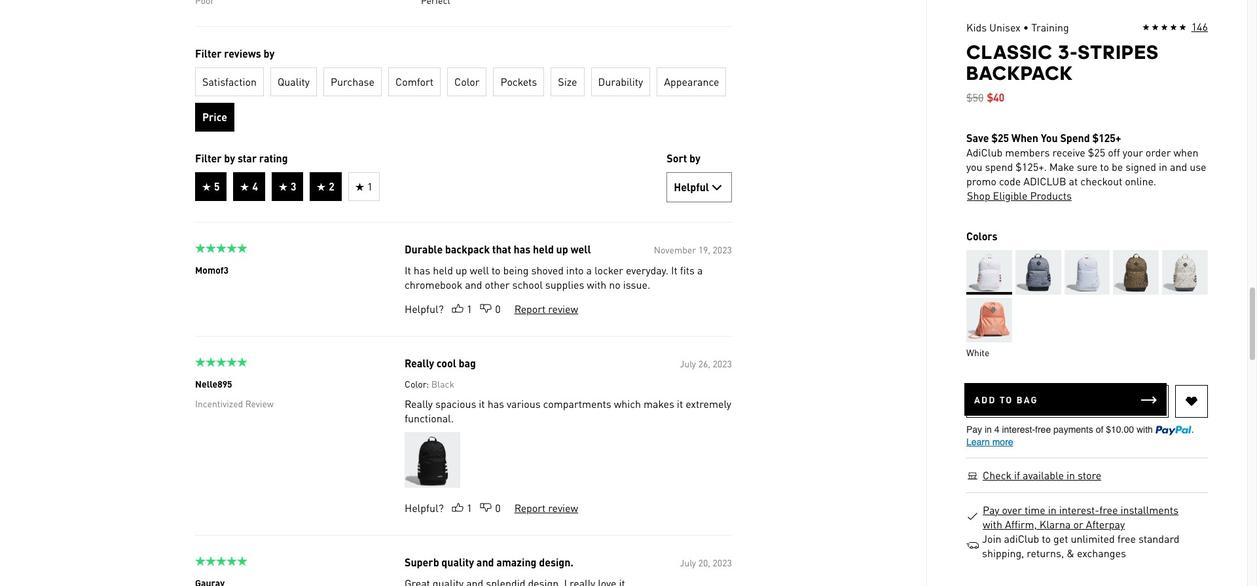 Task type: vqa. For each thing, say whether or not it's contained in the screenshot.
4.2 to the right
no



Task type: describe. For each thing, give the bounding box(es) containing it.
shop eligible products link
[[967, 189, 1073, 203]]

1 link
[[348, 172, 380, 201]]

purchase
[[330, 75, 374, 88]]

helpful
[[674, 180, 709, 194]]

klarna
[[1040, 517, 1071, 531]]

product color: pink / silver metallic image
[[967, 298, 1012, 343]]

2 helpful? from the top
[[404, 501, 444, 515]]

1 a from the left
[[586, 263, 592, 277]]

1 vertical spatial quality
[[441, 555, 474, 569]]

join
[[982, 532, 1002, 546]]

you
[[967, 160, 983, 174]]

report review for 2nd report review button from the top of the page
[[514, 501, 578, 515]]

july 20, 2023
[[680, 557, 732, 569]]

filter by star rating
[[195, 151, 288, 165]]

check if available in store button
[[982, 468, 1102, 483]]

code
[[999, 174, 1021, 188]]

stripes
[[1079, 41, 1160, 64]]

1 horizontal spatial by
[[263, 47, 274, 60]]

$50
[[967, 90, 984, 104]]

•
[[1024, 20, 1029, 34]]

1 horizontal spatial well
[[570, 242, 591, 256]]

july 26, 2023
[[680, 358, 732, 369]]

you
[[1041, 131, 1058, 145]]

when
[[1174, 145, 1199, 159]]

and inside it has held up well to being shoved into a locker everyday. it fits a chromebook and other school supplies with no issue.
[[465, 278, 482, 291]]

bag
[[1017, 394, 1039, 405]]

locker
[[594, 263, 623, 277]]

join adiclub to get unlimited free standard shipping, returns, & exchanges
[[982, 532, 1180, 560]]

at
[[1069, 174, 1078, 188]]

4
[[252, 179, 258, 193]]

add to bag
[[975, 394, 1039, 405]]

&
[[1067, 546, 1075, 560]]

0 vertical spatial up
[[556, 242, 568, 256]]

durable backpack that has held up well
[[404, 242, 591, 256]]

5
[[214, 179, 219, 193]]

checkout
[[1081, 174, 1123, 188]]

filter for filter reviews by
[[195, 47, 221, 60]]

2 review from the top
[[548, 501, 578, 515]]

eligible
[[993, 189, 1028, 202]]

1 for second report review button from the bottom
[[466, 302, 472, 316]]

pay over time in interest-free installments with affirm, klarna or afterpay link
[[982, 503, 1200, 532]]

your
[[1123, 145, 1144, 159]]

july for really cool bag
[[680, 358, 696, 369]]

filter for filter by star rating
[[195, 151, 221, 165]]

3-
[[1058, 41, 1079, 64]]

size
[[558, 75, 577, 88]]

products
[[1031, 189, 1072, 202]]

signed
[[1126, 160, 1157, 174]]

or
[[1074, 517, 1084, 531]]

20,
[[698, 557, 710, 569]]

1 it from the left
[[404, 263, 411, 277]]

review
[[245, 398, 273, 409]]

returns,
[[1027, 546, 1065, 560]]

functional.
[[404, 411, 454, 425]]

various
[[507, 397, 540, 411]]

spacious
[[435, 397, 476, 411]]

report for second report review button from the bottom
[[514, 302, 546, 316]]

$40
[[987, 90, 1005, 104]]

sure
[[1077, 160, 1098, 174]]

momof3
[[195, 264, 228, 276]]

1 report review button from the top
[[514, 302, 579, 316]]

check
[[983, 468, 1012, 482]]

pockets link
[[493, 67, 544, 96]]

free for unlimited
[[1118, 532, 1136, 546]]

installments
[[1121, 503, 1179, 517]]

with inside pay over time in interest-free installments with affirm, klarna or afterpay
[[983, 517, 1003, 531]]

color:
[[404, 378, 429, 390]]

up inside it has held up well to being shoved into a locker everyday. it fits a chromebook and other school supplies with no issue.
[[455, 263, 467, 277]]

19,
[[698, 244, 710, 255]]

add to bag button
[[965, 383, 1167, 416]]

and inside save $25 when you spend $125+ adiclub members receive $25 off your order when you spend $125+. make sure to be signed in and use promo code adiclub at checkout online. shop eligible products
[[1171, 160, 1188, 174]]

to inside join adiclub to get unlimited free standard shipping, returns, & exchanges
[[1042, 532, 1051, 546]]

backpack
[[967, 62, 1074, 84]]

no
[[609, 278, 620, 291]]

none field containing helpful
[[667, 172, 732, 202]]

design.
[[539, 555, 573, 569]]

colors
[[967, 229, 998, 243]]

satisfaction
[[202, 75, 256, 88]]

star
[[237, 151, 257, 165]]

has for spacious
[[487, 397, 504, 411]]

bag
[[459, 356, 476, 370]]

2
[[329, 179, 334, 193]]

order
[[1146, 145, 1171, 159]]

$125+
[[1093, 131, 1122, 145]]

quality link
[[270, 67, 317, 96]]

affirm,
[[1005, 517, 1037, 531]]

price link
[[195, 103, 234, 132]]

supplies
[[545, 278, 584, 291]]

store
[[1078, 468, 1102, 482]]

to inside save $25 when you spend $125+ adiclub members receive $25 off your order when you spend $125+. make sure to be signed in and use promo code adiclub at checkout online. shop eligible products
[[1101, 160, 1110, 174]]

white
[[967, 346, 990, 358]]

0 vertical spatial 1
[[367, 179, 373, 193]]

be
[[1112, 160, 1123, 174]]

to
[[1000, 394, 1014, 405]]

1 horizontal spatial held
[[533, 242, 554, 256]]

if
[[1015, 468, 1021, 482]]

extremely
[[686, 397, 731, 411]]

product color: light grey image
[[1065, 250, 1110, 295]]

really for really spacious it has various compartments which makes it extremely functional.
[[404, 397, 433, 411]]

color: black
[[404, 378, 454, 390]]

online.
[[1125, 174, 1157, 188]]

make
[[1050, 160, 1075, 174]]

0 for second report review button from the bottom
[[495, 302, 500, 316]]

dropdown image
[[709, 179, 725, 195]]

unisex
[[990, 20, 1021, 34]]

superb quality and amazing design.
[[404, 555, 573, 569]]

appearance
[[664, 75, 719, 88]]

1 review from the top
[[548, 302, 578, 316]]

available
[[1023, 468, 1064, 482]]



Task type: locate. For each thing, give the bounding box(es) containing it.
pockets
[[500, 75, 537, 88]]

2 a from the left
[[697, 263, 703, 277]]

has
[[514, 242, 530, 256], [413, 263, 430, 277], [487, 397, 504, 411]]

quality
[[277, 75, 309, 88], [441, 555, 474, 569]]

0 horizontal spatial $25
[[992, 131, 1009, 145]]

rating
[[259, 151, 288, 165]]

helpful? up superb
[[404, 501, 444, 515]]

2 0 from the top
[[495, 501, 500, 515]]

0 vertical spatial quality
[[277, 75, 309, 88]]

november 19, 2023
[[654, 244, 732, 255]]

1 really from the top
[[404, 356, 434, 370]]

interest-
[[1060, 503, 1100, 517]]

which
[[614, 397, 641, 411]]

really cool bag
[[404, 356, 476, 370]]

product color: white / onix / beige image
[[1163, 250, 1208, 295]]

adiclub
[[967, 145, 1003, 159]]

1 vertical spatial filter
[[195, 151, 221, 165]]

0 vertical spatial $25
[[992, 131, 1009, 145]]

report up amazing
[[514, 501, 546, 515]]

1 helpful? from the top
[[404, 302, 444, 316]]

kids
[[967, 20, 987, 34]]

amazing
[[496, 555, 536, 569]]

1 vertical spatial and
[[465, 278, 482, 291]]

0 up superb quality and amazing design.
[[495, 501, 500, 515]]

1 horizontal spatial with
[[983, 517, 1003, 531]]

well up into
[[570, 242, 591, 256]]

to inside it has held up well to being shoved into a locker everyday. it fits a chromebook and other school supplies with no issue.
[[491, 263, 500, 277]]

product color: grey image
[[1016, 250, 1061, 295]]

1 vertical spatial really
[[404, 397, 433, 411]]

color link
[[447, 67, 487, 96]]

1 vertical spatial 0
[[495, 501, 500, 515]]

1 vertical spatial report review button
[[514, 501, 579, 515]]

save $25 when you spend $125+ adiclub members receive $25 off your order when you spend $125+. make sure to be signed in and use promo code adiclub at checkout online. shop eligible products
[[967, 131, 1207, 202]]

1 horizontal spatial quality
[[441, 555, 474, 569]]

appearance link
[[657, 67, 726, 96]]

filter left reviews
[[195, 47, 221, 60]]

comfort
[[395, 75, 433, 88]]

1 horizontal spatial it
[[677, 397, 683, 411]]

1 vertical spatial review
[[548, 501, 578, 515]]

0 horizontal spatial up
[[455, 263, 467, 277]]

held
[[533, 242, 554, 256], [433, 263, 453, 277]]

1 up superb quality and amazing design.
[[466, 501, 472, 515]]

and left amazing
[[476, 555, 494, 569]]

july for superb quality and amazing design.
[[680, 557, 696, 569]]

pay over time in interest-free installments with affirm, klarna or afterpay
[[983, 503, 1179, 531]]

free inside join adiclub to get unlimited free standard shipping, returns, & exchanges
[[1118, 532, 1136, 546]]

2023 right 20,
[[713, 557, 732, 569]]

1 vertical spatial report review
[[514, 501, 578, 515]]

product color: medium brown / black / pulse lime s22 image
[[1114, 250, 1159, 295]]

0 vertical spatial with
[[587, 278, 606, 291]]

comfort link
[[388, 67, 441, 96]]

2 horizontal spatial in
[[1159, 160, 1168, 174]]

it left fits
[[671, 263, 677, 277]]

0 vertical spatial 0
[[495, 302, 500, 316]]

everyday.
[[626, 263, 668, 277]]

1 vertical spatial has
[[413, 263, 430, 277]]

report for 2nd report review button from the top of the page
[[514, 501, 546, 515]]

a right into
[[586, 263, 592, 277]]

1 vertical spatial held
[[433, 263, 453, 277]]

free up afterpay
[[1100, 503, 1118, 517]]

quality right superb
[[441, 555, 474, 569]]

when
[[1012, 131, 1039, 145]]

2 link
[[310, 172, 341, 201]]

2 report review button from the top
[[514, 501, 579, 515]]

chromebook
[[404, 278, 462, 291]]

to
[[1101, 160, 1110, 174], [491, 263, 500, 277], [1042, 532, 1051, 546]]

2 vertical spatial has
[[487, 397, 504, 411]]

incentivized
[[195, 398, 243, 409]]

by for sort by
[[689, 151, 700, 165]]

has for backpack
[[514, 242, 530, 256]]

kids unisex • training
[[967, 20, 1069, 34]]

1 vertical spatial helpful?
[[404, 501, 444, 515]]

free down afterpay
[[1118, 532, 1136, 546]]

by
[[263, 47, 274, 60], [224, 151, 235, 165], [689, 151, 700, 165]]

0 horizontal spatial a
[[586, 263, 592, 277]]

review down supplies
[[548, 302, 578, 316]]

1 horizontal spatial a
[[697, 263, 703, 277]]

product color: white image
[[967, 250, 1012, 295]]

standard
[[1139, 532, 1180, 546]]

has left various at the left bottom
[[487, 397, 504, 411]]

0 horizontal spatial held
[[433, 263, 453, 277]]

in for interest-
[[1048, 503, 1057, 517]]

1 report review from the top
[[514, 302, 578, 316]]

report review button down supplies
[[514, 302, 579, 316]]

0 horizontal spatial it
[[479, 397, 485, 411]]

1 it from the left
[[479, 397, 485, 411]]

1 horizontal spatial in
[[1067, 468, 1075, 482]]

reviews
[[224, 47, 261, 60]]

1 vertical spatial report
[[514, 501, 546, 515]]

use
[[1190, 160, 1207, 174]]

2 report from the top
[[514, 501, 546, 515]]

in for store
[[1067, 468, 1075, 482]]

by right reviews
[[263, 47, 274, 60]]

quality left purchase
[[277, 75, 309, 88]]

superb
[[404, 555, 439, 569]]

with left no
[[587, 278, 606, 291]]

2 horizontal spatial by
[[689, 151, 700, 165]]

1 horizontal spatial to
[[1042, 532, 1051, 546]]

2 horizontal spatial to
[[1101, 160, 1110, 174]]

1 horizontal spatial has
[[487, 397, 504, 411]]

0 vertical spatial in
[[1159, 160, 1168, 174]]

to left be
[[1101, 160, 1110, 174]]

report review down supplies
[[514, 302, 578, 316]]

helpful?
[[404, 302, 444, 316], [404, 501, 444, 515]]

0 vertical spatial has
[[514, 242, 530, 256]]

by right sort
[[689, 151, 700, 165]]

makes
[[644, 397, 674, 411]]

2 really from the top
[[404, 397, 433, 411]]

a right fits
[[697, 263, 703, 277]]

compartments
[[543, 397, 611, 411]]

1 vertical spatial up
[[455, 263, 467, 277]]

by left star
[[224, 151, 235, 165]]

other
[[485, 278, 510, 291]]

2 filter from the top
[[195, 151, 221, 165]]

1 for 2nd report review button from the top of the page
[[466, 501, 472, 515]]

shop
[[967, 189, 991, 202]]

that
[[492, 242, 511, 256]]

0
[[495, 302, 500, 316], [495, 501, 500, 515]]

shipping,
[[982, 546, 1025, 560]]

it right "spacious"
[[479, 397, 485, 411]]

0 horizontal spatial in
[[1048, 503, 1057, 517]]

has inside really spacious it has various compartments which makes it extremely functional.
[[487, 397, 504, 411]]

in down order
[[1159, 160, 1168, 174]]

1 horizontal spatial up
[[556, 242, 568, 256]]

filter
[[195, 47, 221, 60], [195, 151, 221, 165]]

durability link
[[591, 67, 650, 96]]

classic
[[967, 41, 1053, 64]]

2 report review from the top
[[514, 501, 578, 515]]

3 link
[[271, 172, 303, 201]]

1 vertical spatial with
[[983, 517, 1003, 531]]

helpful? down chromebook in the top of the page
[[404, 302, 444, 316]]

1 horizontal spatial it
[[671, 263, 677, 277]]

$25 up adiclub
[[992, 131, 1009, 145]]

2 horizontal spatial has
[[514, 242, 530, 256]]

0 vertical spatial and
[[1171, 160, 1188, 174]]

2 vertical spatial 2023
[[713, 557, 732, 569]]

with
[[587, 278, 606, 291], [983, 517, 1003, 531]]

held up the shoved
[[533, 242, 554, 256]]

with up the join
[[983, 517, 1003, 531]]

1 up bag on the left bottom of the page
[[466, 302, 472, 316]]

0 vertical spatial held
[[533, 242, 554, 256]]

report review button up 'design.' at the bottom of the page
[[514, 501, 579, 515]]

2 it from the left
[[671, 263, 677, 277]]

2023 for held
[[713, 244, 732, 255]]

0 vertical spatial report
[[514, 302, 546, 316]]

has inside it has held up well to being shoved into a locker everyday. it fits a chromebook and other school supplies with no issue.
[[413, 263, 430, 277]]

0 down other
[[495, 302, 500, 316]]

durability
[[598, 75, 643, 88]]

3 2023 from the top
[[713, 557, 732, 569]]

report review for second report review button from the bottom
[[514, 302, 578, 316]]

1 report from the top
[[514, 302, 546, 316]]

time
[[1025, 503, 1046, 517]]

filter up 5 link
[[195, 151, 221, 165]]

free inside pay over time in interest-free installments with affirm, klarna or afterpay
[[1100, 503, 1118, 517]]

sort
[[667, 151, 687, 165]]

1 vertical spatial 1
[[466, 302, 472, 316]]

review up 'design.' at the bottom of the page
[[548, 501, 578, 515]]

classic 3-stripes backpack $50 $40
[[967, 41, 1160, 104]]

and
[[1171, 160, 1188, 174], [465, 278, 482, 291], [476, 555, 494, 569]]

0 horizontal spatial to
[[491, 263, 500, 277]]

1 vertical spatial in
[[1067, 468, 1075, 482]]

0 horizontal spatial with
[[587, 278, 606, 291]]

1
[[367, 179, 373, 193], [466, 302, 472, 316], [466, 501, 472, 515]]

really up functional.
[[404, 397, 433, 411]]

really spacious it has various compartments which makes it extremely functional.
[[404, 397, 731, 425]]

well
[[570, 242, 591, 256], [470, 263, 489, 277]]

2023 for design.
[[713, 557, 732, 569]]

training
[[1032, 20, 1069, 34]]

0 vertical spatial well
[[570, 242, 591, 256]]

in inside save $25 when you spend $125+ adiclub members receive $25 off your order when you spend $125+. make sure to be signed in and use promo code adiclub at checkout online. shop eligible products
[[1159, 160, 1168, 174]]

and left other
[[465, 278, 482, 291]]

in left store
[[1067, 468, 1075, 482]]

to up returns,
[[1042, 532, 1051, 546]]

spend
[[1061, 131, 1090, 145]]

1 vertical spatial free
[[1118, 532, 1136, 546]]

2 2023 from the top
[[713, 358, 732, 369]]

0 vertical spatial filter
[[195, 47, 221, 60]]

1 vertical spatial 2023
[[713, 358, 732, 369]]

2 vertical spatial and
[[476, 555, 494, 569]]

price
[[202, 110, 227, 124]]

1 0 from the top
[[495, 302, 500, 316]]

pay
[[983, 503, 1000, 517]]

adiclub
[[1004, 532, 1040, 546]]

members
[[1005, 145, 1050, 159]]

july left 20,
[[680, 557, 696, 569]]

exchanges
[[1077, 546, 1127, 560]]

filter reviews by
[[195, 47, 274, 60]]

0 vertical spatial 2023
[[713, 244, 732, 255]]

1 filter from the top
[[195, 47, 221, 60]]

1 vertical spatial well
[[470, 263, 489, 277]]

really up color:
[[404, 356, 434, 370]]

cool
[[436, 356, 456, 370]]

0 vertical spatial really
[[404, 356, 434, 370]]

0 vertical spatial july
[[680, 358, 696, 369]]

3
[[290, 179, 296, 193]]

has up chromebook in the top of the page
[[413, 263, 430, 277]]

2 vertical spatial in
[[1048, 503, 1057, 517]]

quality inside "quality" link
[[277, 75, 309, 88]]

2023 right 19,
[[713, 244, 732, 255]]

with inside it has held up well to being shoved into a locker everyday. it fits a chromebook and other school supplies with no issue.
[[587, 278, 606, 291]]

free for interest-
[[1100, 503, 1118, 517]]

2023 right 26, on the right of the page
[[713, 358, 732, 369]]

0 vertical spatial helpful?
[[404, 302, 444, 316]]

has right that
[[514, 242, 530, 256]]

in inside pay over time in interest-free installments with affirm, klarna or afterpay
[[1048, 503, 1057, 517]]

well inside it has held up well to being shoved into a locker everyday. it fits a chromebook and other school supplies with no issue.
[[470, 263, 489, 277]]

2 july from the top
[[680, 557, 696, 569]]

2 vertical spatial 1
[[466, 501, 472, 515]]

up down the backpack
[[455, 263, 467, 277]]

adiclub
[[1024, 174, 1067, 188]]

2 it from the left
[[677, 397, 683, 411]]

really inside really spacious it has various compartments which makes it extremely functional.
[[404, 397, 433, 411]]

receive
[[1053, 145, 1086, 159]]

report review up 'design.' at the bottom of the page
[[514, 501, 578, 515]]

0 vertical spatial report review
[[514, 302, 578, 316]]

report
[[514, 302, 546, 316], [514, 501, 546, 515]]

1 vertical spatial july
[[680, 557, 696, 569]]

1 vertical spatial $25
[[1088, 145, 1106, 159]]

4 link
[[233, 172, 265, 201]]

purchase link
[[323, 67, 382, 96]]

in up the klarna
[[1048, 503, 1057, 517]]

2 vertical spatial to
[[1042, 532, 1051, 546]]

0 vertical spatial review
[[548, 302, 578, 316]]

incentivized review
[[195, 398, 273, 409]]

report down school
[[514, 302, 546, 316]]

size link
[[551, 67, 584, 96]]

to up other
[[491, 263, 500, 277]]

0 horizontal spatial by
[[224, 151, 235, 165]]

it
[[404, 263, 411, 277], [671, 263, 677, 277]]

None field
[[667, 172, 732, 202]]

1 right 2
[[367, 179, 373, 193]]

well up other
[[470, 263, 489, 277]]

0 for 2nd report review button from the top of the page
[[495, 501, 500, 515]]

up up into
[[556, 242, 568, 256]]

0 horizontal spatial it
[[404, 263, 411, 277]]

afterpay
[[1086, 517, 1125, 531]]

it right "makes"
[[677, 397, 683, 411]]

$125+.
[[1016, 160, 1047, 174]]

1 2023 from the top
[[713, 244, 732, 255]]

by for filter by star rating
[[224, 151, 235, 165]]

1 vertical spatial to
[[491, 263, 500, 277]]

$25 up sure
[[1088, 145, 1106, 159]]

0 vertical spatial free
[[1100, 503, 1118, 517]]

it down durable
[[404, 263, 411, 277]]

nelle895
[[195, 378, 232, 390]]

held inside it has held up well to being shoved into a locker everyday. it fits a chromebook and other school supplies with no issue.
[[433, 263, 453, 277]]

0 vertical spatial to
[[1101, 160, 1110, 174]]

held up chromebook in the top of the page
[[433, 263, 453, 277]]

really for really cool bag
[[404, 356, 434, 370]]

in inside check if available in store button
[[1067, 468, 1075, 482]]

check if available in store
[[983, 468, 1102, 482]]

1 july from the top
[[680, 358, 696, 369]]

0 horizontal spatial well
[[470, 263, 489, 277]]

0 horizontal spatial quality
[[277, 75, 309, 88]]

july left 26, on the right of the page
[[680, 358, 696, 369]]

0 vertical spatial report review button
[[514, 302, 579, 316]]

and down when
[[1171, 160, 1188, 174]]

0 horizontal spatial has
[[413, 263, 430, 277]]

1 horizontal spatial $25
[[1088, 145, 1106, 159]]



